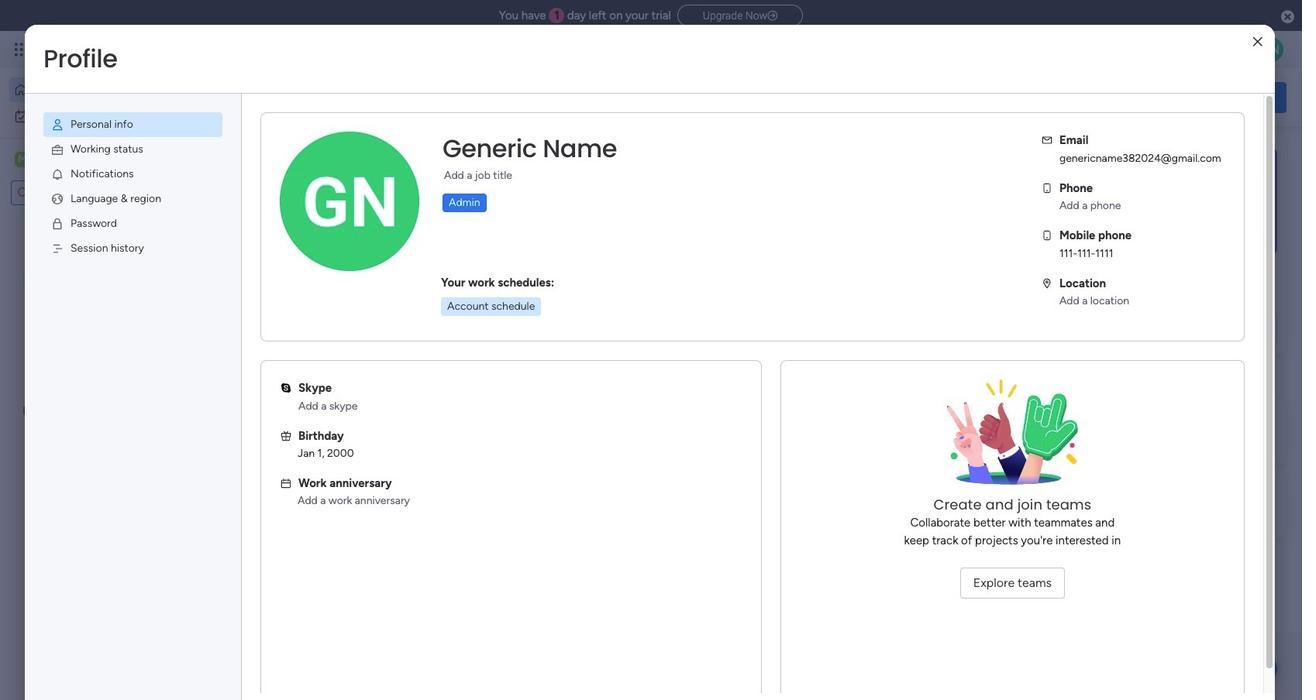 Task type: describe. For each thing, give the bounding box(es) containing it.
workspace selection element
[[15, 150, 129, 171]]

generic name image
[[1259, 37, 1284, 62]]

no teams image
[[935, 380, 1090, 496]]

close image
[[1253, 36, 1262, 48]]

personal info image
[[50, 118, 64, 132]]

clear search image
[[112, 185, 128, 201]]

session history image
[[50, 242, 64, 256]]

notifications image
[[50, 167, 64, 181]]

4 menu item from the top
[[43, 187, 222, 212]]

close my workspaces image
[[240, 452, 258, 471]]

menu menu
[[25, 94, 241, 280]]

3 menu item from the top
[[43, 162, 222, 187]]

add to favorites image
[[462, 314, 478, 330]]

v2 bolt switch image
[[1188, 89, 1197, 106]]

dapulse close image
[[1281, 9, 1294, 25]]

select product image
[[14, 42, 29, 57]]

5 menu item from the top
[[43, 212, 222, 236]]

1 option from the top
[[9, 78, 188, 102]]

2 option from the top
[[9, 104, 188, 129]]



Task type: locate. For each thing, give the bounding box(es) containing it.
language & region image
[[50, 192, 64, 206]]

0 horizontal spatial workspace image
[[15, 151, 30, 168]]

quick search results list box
[[240, 176, 1017, 381]]

1 menu item from the top
[[43, 112, 222, 137]]

option up 'personal info' icon
[[9, 78, 188, 102]]

Search in workspace field
[[33, 184, 111, 202]]

option
[[9, 78, 188, 102], [9, 104, 188, 129]]

component image
[[259, 338, 273, 352]]

0 vertical spatial workspace image
[[15, 151, 30, 168]]

templates image image
[[1068, 148, 1273, 255]]

6 menu item from the top
[[43, 236, 222, 261]]

public board image
[[515, 314, 532, 331]]

getting started element
[[1054, 401, 1287, 463]]

close recently visited image
[[240, 157, 258, 176]]

workspace image
[[15, 151, 30, 168], [265, 499, 302, 536]]

v2 user feedback image
[[1067, 89, 1078, 106]]

1 vertical spatial option
[[9, 104, 188, 129]]

password image
[[50, 217, 64, 231]]

None field
[[439, 133, 621, 165]]

component image
[[515, 338, 529, 352]]

option up the workspace selection element
[[9, 104, 188, 129]]

menu item
[[43, 112, 222, 137], [43, 137, 222, 162], [43, 162, 222, 187], [43, 187, 222, 212], [43, 212, 222, 236], [43, 236, 222, 261]]

1 horizontal spatial workspace image
[[265, 499, 302, 536]]

dapulse rightstroke image
[[767, 10, 778, 22]]

2 menu item from the top
[[43, 137, 222, 162]]

public board image
[[259, 314, 276, 331]]

open update feed (inbox) image
[[240, 400, 258, 419]]

working status image
[[50, 143, 64, 157]]

0 vertical spatial option
[[9, 78, 188, 102]]

1 vertical spatial workspace image
[[265, 499, 302, 536]]



